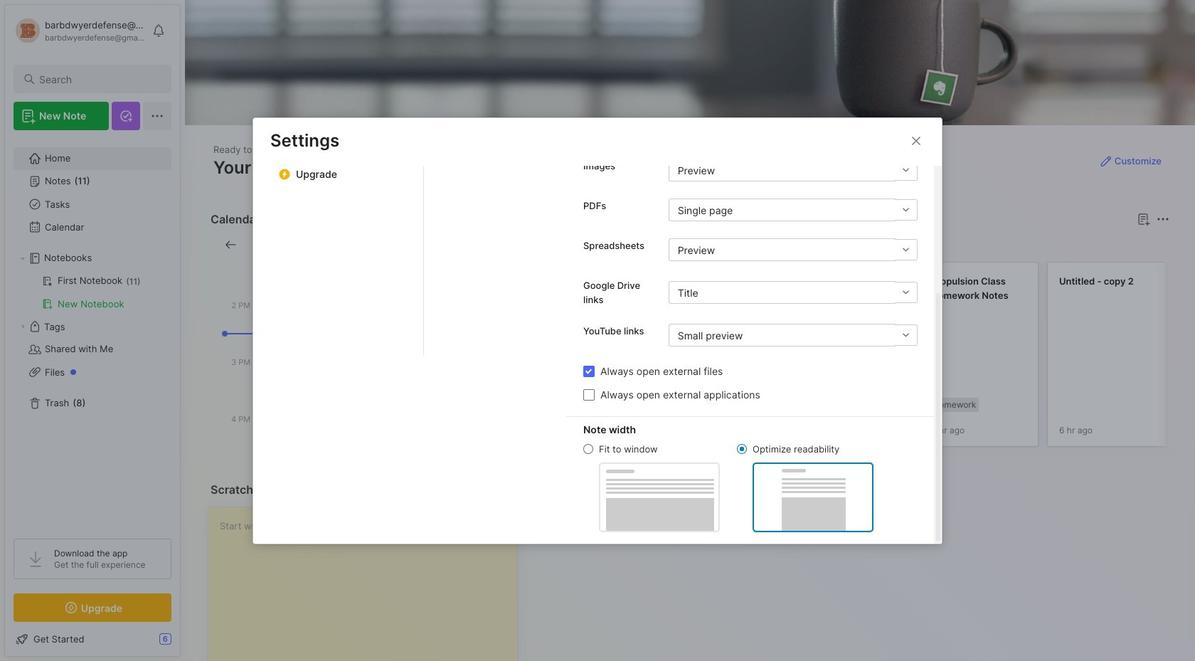 Task type: describe. For each thing, give the bounding box(es) containing it.
Start writing… text field
[[220, 507, 517, 661]]

none search field inside main element
[[39, 70, 159, 88]]

2 tab from the left
[[586, 236, 643, 253]]

Choose default view option for Spreadsheets field
[[669, 238, 918, 261]]

Choose default view option for Images field
[[669, 159, 918, 181]]

expand notebooks image
[[19, 254, 27, 263]]

Search text field
[[39, 73, 159, 86]]

tree inside main element
[[5, 139, 180, 526]]

1 tab from the left
[[538, 236, 580, 253]]



Task type: locate. For each thing, give the bounding box(es) containing it.
row group
[[535, 262, 1196, 455]]

group inside tree
[[14, 270, 171, 315]]

None radio
[[584, 444, 593, 454], [737, 444, 747, 454], [584, 444, 593, 454], [737, 444, 747, 454]]

0 horizontal spatial tab
[[538, 236, 580, 253]]

close image
[[908, 132, 925, 149]]

Choose default view option for PDFs field
[[669, 199, 918, 221]]

None search field
[[39, 70, 159, 88]]

Choose default view option for YouTube links field
[[669, 324, 918, 347]]

option group
[[584, 443, 874, 532]]

main element
[[0, 0, 185, 661]]

tree
[[5, 139, 180, 526]]

None checkbox
[[584, 365, 595, 377]]

group
[[14, 270, 171, 315]]

tab
[[538, 236, 580, 253], [586, 236, 643, 253]]

1 horizontal spatial tab
[[586, 236, 643, 253]]

expand tags image
[[19, 322, 27, 331]]

None checkbox
[[584, 389, 595, 400]]

tab list
[[424, 0, 566, 355], [538, 236, 1168, 253]]

Choose default view option for Google Drive links field
[[669, 281, 918, 304]]



Task type: vqa. For each thing, say whether or not it's contained in the screenshot.
the Add a reminder image
no



